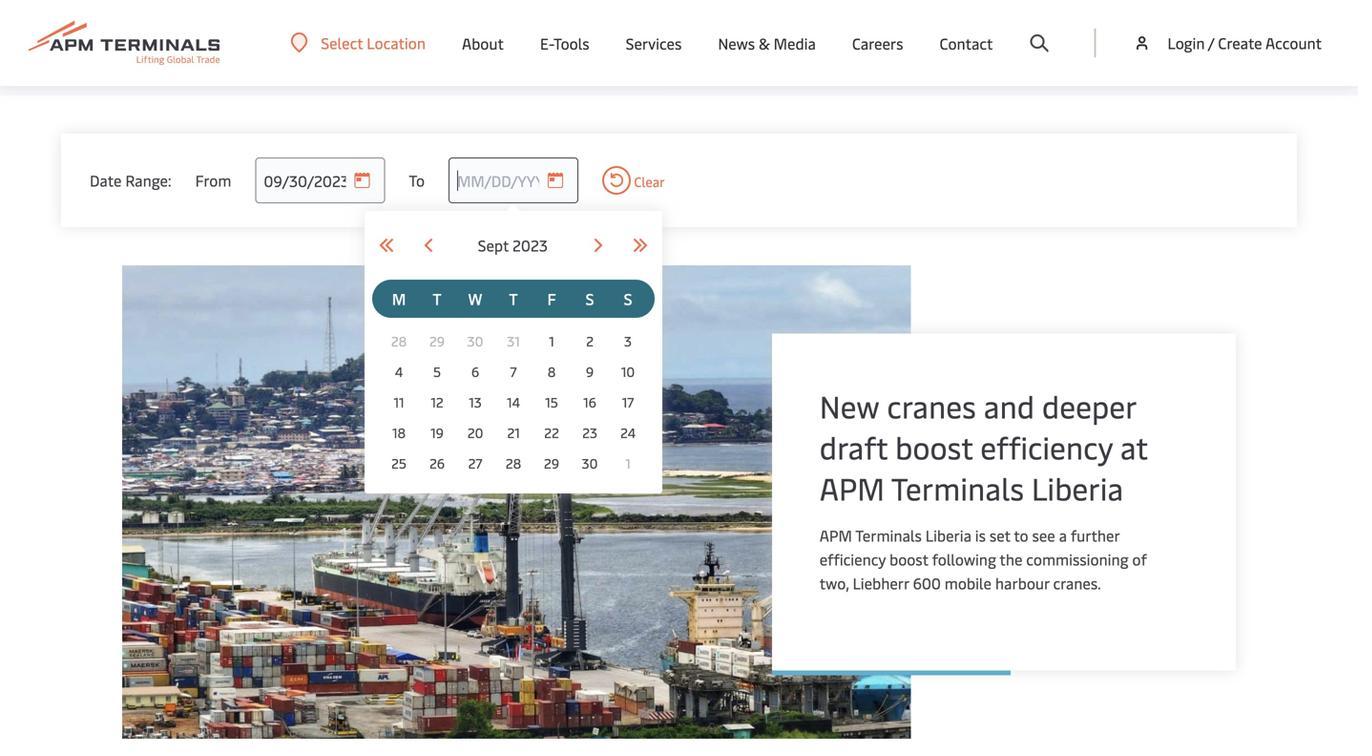 Task type: locate. For each thing, give the bounding box(es) containing it.
2
[[586, 332, 594, 350]]

1 horizontal spatial 1
[[626, 454, 631, 472]]

1 vertical spatial 1
[[626, 454, 631, 472]]

apm
[[820, 467, 885, 508], [820, 525, 853, 546]]

2 link
[[579, 329, 602, 352]]

0 horizontal spatial efficiency
[[820, 549, 886, 570]]

efficiency
[[981, 426, 1113, 467], [820, 549, 886, 570]]

1 link
[[541, 329, 563, 352], [617, 452, 640, 475]]

media
[[774, 33, 816, 53]]

boost inside "new cranes and deeper draft boost efficiency at apm terminals liberia"
[[896, 426, 973, 467]]

1 vertical spatial 30 link
[[579, 452, 602, 475]]

0 vertical spatial efficiency
[[981, 426, 1113, 467]]

29 down 22 link
[[544, 454, 560, 472]]

boost up 600
[[890, 549, 929, 570]]

1 horizontal spatial 29
[[544, 454, 560, 472]]

s right f
[[586, 288, 594, 309]]

1 vertical spatial 29
[[544, 454, 560, 472]]

boost right draft
[[896, 426, 973, 467]]

0 horizontal spatial 30
[[468, 332, 484, 350]]

21 link
[[502, 421, 525, 444]]

0 horizontal spatial 1 link
[[541, 329, 563, 352]]

28 link up 4 link
[[388, 329, 411, 352]]

e-
[[540, 33, 554, 53]]

18
[[392, 424, 406, 442]]

e-tools button
[[540, 0, 590, 86]]

11 link
[[388, 391, 411, 413]]

0 vertical spatial terminals
[[892, 467, 1025, 508]]

s up 3
[[624, 288, 633, 309]]

date
[[90, 170, 122, 191]]

29 link down 22 link
[[541, 452, 563, 475]]

0 vertical spatial boost
[[896, 426, 973, 467]]

services button
[[626, 0, 682, 86]]

1 vertical spatial efficiency
[[820, 549, 886, 570]]

efficiency up two,
[[820, 549, 886, 570]]

liberia inside apm terminals liberia is set to see a further efficiency boost following the commissioning of two, liebherr 600 mobile harbour cranes.
[[926, 525, 972, 546]]

from
[[195, 170, 231, 191]]

/
[[1209, 32, 1215, 53]]

28 for the right 28 link
[[506, 454, 522, 472]]

0 horizontal spatial 29 link
[[426, 329, 449, 352]]

1 vertical spatial 28 link
[[502, 452, 525, 475]]

0 horizontal spatial 29
[[430, 332, 445, 350]]

29
[[430, 332, 445, 350], [544, 454, 560, 472]]

28 link down the 21 link on the left of the page
[[502, 452, 525, 475]]

12 link
[[426, 391, 449, 413]]

t left f
[[509, 288, 518, 309]]

29 link
[[426, 329, 449, 352], [541, 452, 563, 475]]

19 link
[[426, 421, 449, 444]]

1 horizontal spatial s
[[624, 288, 633, 309]]

1 up 8
[[549, 332, 555, 350]]

28 up 4 link
[[391, 332, 407, 350]]

0 vertical spatial 28 link
[[388, 329, 411, 352]]

0 horizontal spatial 28 link
[[388, 329, 411, 352]]

1 vertical spatial apm
[[820, 525, 853, 546]]

commissioning
[[1027, 549, 1129, 570]]

1 vertical spatial liberia
[[926, 525, 972, 546]]

1 link up 8 link
[[541, 329, 563, 352]]

To text field
[[449, 158, 579, 203]]

0 horizontal spatial 1
[[549, 332, 555, 350]]

27
[[468, 454, 483, 472]]

0 horizontal spatial 28
[[391, 332, 407, 350]]

1 horizontal spatial 28
[[506, 454, 522, 472]]

e-tools
[[540, 33, 590, 53]]

boost inside apm terminals liberia is set to see a further efficiency boost following the commissioning of two, liebherr 600 mobile harbour cranes.
[[890, 549, 929, 570]]

0 vertical spatial 29
[[430, 332, 445, 350]]

1 link down 24 link at left
[[617, 452, 640, 475]]

29 link up 5 link
[[426, 329, 449, 352]]

28
[[391, 332, 407, 350], [506, 454, 522, 472]]

7 link
[[502, 360, 525, 383]]

2 apm from the top
[[820, 525, 853, 546]]

11
[[394, 393, 404, 411]]

clear button
[[603, 166, 665, 195]]

the
[[1000, 549, 1023, 570]]

1 vertical spatial boost
[[890, 549, 929, 570]]

10
[[622, 362, 635, 381]]

liberia mhc2 1600 image
[[122, 265, 912, 739]]

select location button
[[291, 32, 426, 53]]

terminals up is
[[892, 467, 1025, 508]]

news & media button
[[718, 0, 816, 86]]

6 link
[[464, 360, 487, 383]]

1 t from the left
[[433, 288, 442, 309]]

apm up two,
[[820, 525, 853, 546]]

new cranes and deeper draft boost efficiency at apm terminals liberia link
[[820, 385, 1179, 508]]

1 horizontal spatial 30 link
[[579, 452, 602, 475]]

liberia up the following
[[926, 525, 972, 546]]

22 link
[[541, 421, 563, 444]]

28 down the 21 link on the left of the page
[[506, 454, 522, 472]]

30 up 6
[[468, 332, 484, 350]]

31
[[507, 332, 520, 350]]

liberia up a
[[1032, 467, 1124, 508]]

terminals up liebherr
[[856, 525, 922, 546]]

to
[[409, 170, 425, 191]]

28 for leftmost 28 link
[[391, 332, 407, 350]]

0 horizontal spatial 30 link
[[464, 329, 487, 352]]

apm down new
[[820, 467, 885, 508]]

t
[[433, 288, 442, 309], [509, 288, 518, 309]]

1 down 24 link at left
[[626, 454, 631, 472]]

select location
[[321, 32, 426, 53]]

1 vertical spatial 28
[[506, 454, 522, 472]]

1 horizontal spatial t
[[509, 288, 518, 309]]

0 vertical spatial 1 link
[[541, 329, 563, 352]]

600
[[913, 573, 941, 593]]

1 horizontal spatial 29 link
[[541, 452, 563, 475]]

1 horizontal spatial liberia
[[1032, 467, 1124, 508]]

29 up 5 link
[[430, 332, 445, 350]]

0 vertical spatial apm
[[820, 467, 885, 508]]

1 vertical spatial 30
[[582, 454, 598, 472]]

apm inside apm terminals liberia is set to see a further efficiency boost following the commissioning of two, liebherr 600 mobile harbour cranes.
[[820, 525, 853, 546]]

1 horizontal spatial efficiency
[[981, 426, 1113, 467]]

0 vertical spatial 1
[[549, 332, 555, 350]]

2 t from the left
[[509, 288, 518, 309]]

1 horizontal spatial 30
[[582, 454, 598, 472]]

0 horizontal spatial t
[[433, 288, 442, 309]]

22
[[544, 424, 559, 442]]

t right m on the top
[[433, 288, 442, 309]]

30 link down "23"
[[579, 452, 602, 475]]

apm terminals liberia is set to see a further efficiency boost following the commissioning of two, liebherr 600 mobile harbour cranes.
[[820, 525, 1148, 593]]

about button
[[462, 0, 504, 86]]

about
[[462, 33, 504, 53]]

1
[[549, 332, 555, 350], [626, 454, 631, 472]]

two,
[[820, 573, 849, 593]]

From text field
[[255, 158, 385, 203]]

login / create account
[[1168, 32, 1323, 53]]

0 vertical spatial 28
[[391, 332, 407, 350]]

1 apm from the top
[[820, 467, 885, 508]]

7
[[510, 362, 517, 381]]

24
[[621, 424, 636, 442]]

0 vertical spatial 30
[[468, 332, 484, 350]]

efficiency left at
[[981, 426, 1113, 467]]

1 vertical spatial terminals
[[856, 525, 922, 546]]

1 horizontal spatial 1 link
[[617, 452, 640, 475]]

apm inside "new cranes and deeper draft boost efficiency at apm terminals liberia"
[[820, 467, 885, 508]]

29 for left 29 link
[[430, 332, 445, 350]]

new
[[820, 385, 880, 426]]

range:
[[125, 170, 172, 191]]

0 vertical spatial liberia
[[1032, 467, 1124, 508]]

efficiency inside apm terminals liberia is set to see a further efficiency boost following the commissioning of two, liebherr 600 mobile harbour cranes.
[[820, 549, 886, 570]]

0 vertical spatial 29 link
[[426, 329, 449, 352]]

liberia
[[1032, 467, 1124, 508], [926, 525, 972, 546]]

30
[[468, 332, 484, 350], [582, 454, 598, 472]]

30 link up 6
[[464, 329, 487, 352]]

sept
[[478, 235, 509, 255]]

0 horizontal spatial s
[[586, 288, 594, 309]]

0 horizontal spatial liberia
[[926, 525, 972, 546]]

cranes
[[888, 385, 977, 426]]

30 down "23"
[[582, 454, 598, 472]]

30 link
[[464, 329, 487, 352], [579, 452, 602, 475]]

terminals
[[892, 467, 1025, 508], [856, 525, 922, 546]]



Task type: vqa. For each thing, say whether or not it's contained in the screenshot.


Task type: describe. For each thing, give the bounding box(es) containing it.
see
[[1033, 525, 1056, 546]]

of
[[1133, 549, 1148, 570]]

deeper
[[1043, 385, 1137, 426]]

clear
[[631, 172, 665, 191]]

30 for top 30 link
[[468, 332, 484, 350]]

account
[[1266, 32, 1323, 53]]

news & media
[[718, 33, 816, 53]]

31 link
[[502, 329, 525, 352]]

new cranes and deeper draft boost efficiency at apm terminals liberia
[[820, 385, 1148, 508]]

13 link
[[464, 391, 487, 413]]

1 for the leftmost the 1 link
[[549, 332, 555, 350]]

cranes.
[[1054, 573, 1102, 593]]

at
[[1121, 426, 1148, 467]]

25 link
[[388, 452, 411, 475]]

news
[[718, 33, 755, 53]]

is
[[976, 525, 986, 546]]

16 link
[[579, 391, 602, 413]]

1 vertical spatial 1 link
[[617, 452, 640, 475]]

harbour
[[996, 573, 1050, 593]]

5 link
[[426, 360, 449, 383]]

efficiency inside "new cranes and deeper draft boost efficiency at apm terminals liberia"
[[981, 426, 1113, 467]]

and
[[984, 385, 1035, 426]]

&
[[759, 33, 770, 53]]

18 link
[[388, 421, 411, 444]]

login
[[1168, 32, 1205, 53]]

17
[[622, 393, 634, 411]]

a
[[1060, 525, 1068, 546]]

following
[[933, 549, 997, 570]]

create
[[1219, 32, 1263, 53]]

24 link
[[617, 421, 640, 444]]

4 link
[[388, 360, 411, 383]]

further
[[1071, 525, 1120, 546]]

13
[[469, 393, 482, 411]]

17 link
[[617, 391, 640, 413]]

14 link
[[502, 391, 525, 413]]

23
[[583, 424, 598, 442]]

1 vertical spatial 29 link
[[541, 452, 563, 475]]

f
[[548, 288, 556, 309]]

8
[[548, 362, 556, 381]]

16
[[584, 393, 597, 411]]

contact button
[[940, 0, 994, 86]]

3
[[625, 332, 632, 350]]

12
[[431, 393, 444, 411]]

date range:
[[90, 170, 172, 191]]

26
[[430, 454, 445, 472]]

mobile
[[945, 573, 992, 593]]

5
[[434, 362, 441, 381]]

4
[[395, 362, 403, 381]]

20
[[468, 424, 484, 442]]

location
[[367, 32, 426, 53]]

20 link
[[464, 421, 487, 444]]

w
[[469, 288, 483, 309]]

3 link
[[617, 329, 640, 352]]

30 for the right 30 link
[[582, 454, 598, 472]]

8 link
[[541, 360, 563, 383]]

1 s from the left
[[586, 288, 594, 309]]

tools
[[554, 33, 590, 53]]

9
[[586, 362, 594, 381]]

container terminal illustration image
[[61, 0, 463, 38]]

29 for 29 link to the bottom
[[544, 454, 560, 472]]

to
[[1014, 525, 1029, 546]]

liebherr
[[853, 573, 910, 593]]

10 link
[[617, 360, 640, 383]]

27 link
[[464, 452, 487, 475]]

19
[[431, 424, 444, 442]]

1 for the bottommost the 1 link
[[626, 454, 631, 472]]

25
[[392, 454, 407, 472]]

0 vertical spatial 30 link
[[464, 329, 487, 352]]

26 link
[[426, 452, 449, 475]]

contact
[[940, 33, 994, 53]]

set
[[990, 525, 1011, 546]]

14
[[507, 393, 520, 411]]

15 link
[[541, 391, 563, 413]]

careers
[[853, 33, 904, 53]]

services
[[626, 33, 682, 53]]

login / create account link
[[1133, 0, 1323, 86]]

1 horizontal spatial 28 link
[[502, 452, 525, 475]]

23 link
[[579, 421, 602, 444]]

careers button
[[853, 0, 904, 86]]

select
[[321, 32, 363, 53]]

21
[[507, 424, 520, 442]]

draft
[[820, 426, 888, 467]]

liberia inside "new cranes and deeper draft boost efficiency at apm terminals liberia"
[[1032, 467, 1124, 508]]

terminals inside apm terminals liberia is set to see a further efficiency boost following the commissioning of two, liebherr 600 mobile harbour cranes.
[[856, 525, 922, 546]]

2 s from the left
[[624, 288, 633, 309]]

terminals inside "new cranes and deeper draft boost efficiency at apm terminals liberia"
[[892, 467, 1025, 508]]

15
[[545, 393, 558, 411]]



